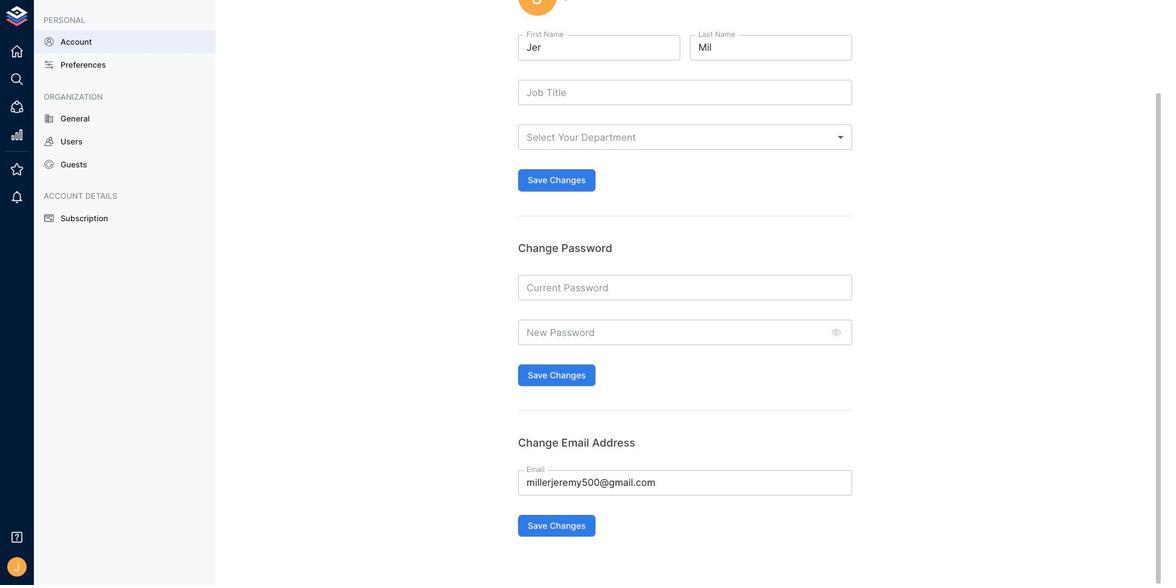 Task type: describe. For each thing, give the bounding box(es) containing it.
Doe text field
[[690, 35, 852, 61]]

you@example.com text field
[[518, 471, 852, 496]]

John text field
[[518, 35, 680, 61]]

CEO text field
[[518, 80, 852, 105]]



Task type: locate. For each thing, give the bounding box(es) containing it.
Password password field
[[518, 275, 852, 301], [518, 320, 824, 346]]

2 password password field from the top
[[518, 320, 824, 346]]

1 vertical spatial password password field
[[518, 320, 824, 346]]

None field
[[518, 125, 852, 150]]

1 password password field from the top
[[518, 275, 852, 301]]

0 vertical spatial password password field
[[518, 275, 852, 301]]



Task type: vqa. For each thing, say whether or not it's contained in the screenshot.
Remove Bookmark image at left
no



